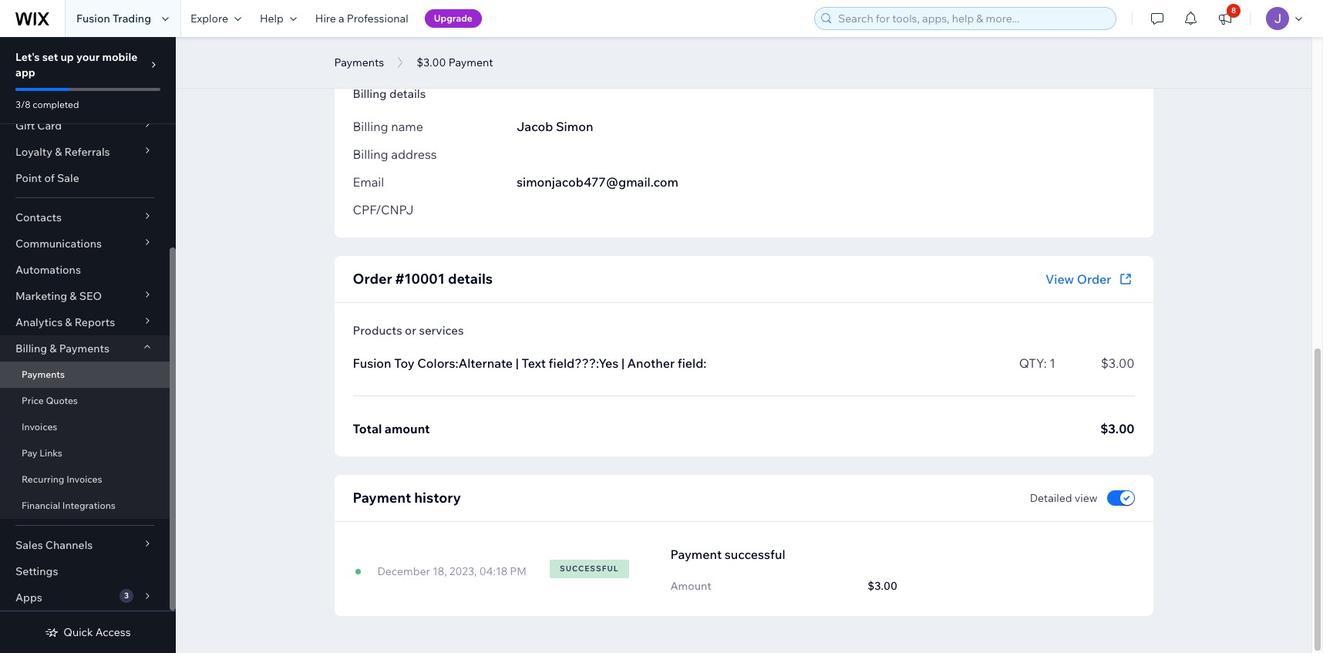 Task type: describe. For each thing, give the bounding box(es) containing it.
financial integrations
[[22, 500, 116, 511]]

financial integrations link
[[0, 493, 170, 519]]

mobile
[[102, 50, 138, 64]]

access
[[95, 625, 131, 639]]

field???:yes
[[549, 355, 619, 371]]

1 vertical spatial invoices
[[66, 473, 102, 485]]

recurring invoices
[[22, 473, 102, 485]]

8 button
[[1208, 0, 1242, 37]]

price
[[22, 395, 44, 406]]

marketing & seo
[[15, 289, 102, 303]]

colors:alternate
[[417, 355, 513, 371]]

8
[[1231, 5, 1236, 15]]

professional
[[347, 12, 408, 25]]

billing for billing & payments
[[15, 342, 47, 355]]

app
[[15, 66, 35, 79]]

name
[[391, 119, 423, 134]]

payment for payment successful
[[670, 547, 722, 562]]

loyalty & referrals
[[15, 145, 110, 159]]

automations link
[[0, 257, 170, 283]]

hire
[[315, 12, 336, 25]]

set
[[42, 50, 58, 64]]

of
[[44, 171, 55, 185]]

loyalty
[[15, 145, 52, 159]]

qty:
[[1019, 355, 1047, 371]]

view
[[1075, 491, 1098, 505]]

communications button
[[0, 231, 170, 257]]

offline
[[353, 12, 392, 27]]

gift card
[[15, 119, 62, 133]]

trading
[[113, 12, 151, 25]]

card
[[37, 119, 62, 133]]

december
[[377, 564, 430, 578]]

payments inside popup button
[[59, 342, 109, 355]]

billing name
[[353, 119, 423, 134]]

december 18, 2023 , 04:18 pm
[[377, 564, 527, 578]]

analytics & reports
[[15, 315, 115, 329]]

recurring invoices link
[[0, 467, 170, 493]]

channels
[[45, 538, 93, 552]]

0 vertical spatial invoices
[[22, 421, 57, 433]]

help button
[[251, 0, 306, 37]]

quick access
[[63, 625, 131, 639]]

#10001
[[395, 270, 445, 288]]

email
[[353, 174, 384, 190]]

services
[[419, 323, 464, 338]]

upgrade
[[434, 12, 473, 24]]

gift card button
[[0, 113, 170, 139]]

apps
[[15, 591, 42, 605]]

pay links link
[[0, 440, 170, 467]]

quick access button
[[45, 625, 131, 639]]

1
[[1050, 355, 1056, 371]]

address
[[391, 147, 437, 162]]

successful
[[560, 564, 619, 574]]

help
[[260, 12, 284, 25]]

view order link
[[1046, 270, 1135, 288]]

payments button
[[327, 51, 392, 74]]

sales
[[15, 538, 43, 552]]

pm
[[510, 564, 527, 578]]

sale
[[57, 171, 79, 185]]

billing for billing details
[[353, 86, 387, 101]]

a
[[339, 12, 344, 25]]

completed
[[33, 99, 79, 110]]

total amount
[[353, 421, 430, 436]]

0 horizontal spatial order
[[353, 270, 392, 288]]

seo
[[79, 289, 102, 303]]

0 horizontal spatial details
[[389, 86, 426, 101]]

1 horizontal spatial order
[[1077, 271, 1112, 287]]

& for billing
[[50, 342, 57, 355]]

billing & payments
[[15, 342, 109, 355]]

gift
[[15, 119, 35, 133]]

,
[[474, 564, 477, 578]]

cpf/cnpj
[[353, 202, 414, 217]]

pay links
[[22, 447, 62, 459]]

pay
[[22, 447, 37, 459]]

marketing
[[15, 289, 67, 303]]

fusion for fusion toy colors:alternate | text field???:yes | another field:
[[353, 355, 391, 371]]

field:
[[678, 355, 707, 371]]

sidebar element
[[0, 0, 176, 653]]



Task type: vqa. For each thing, say whether or not it's contained in the screenshot.
Can within the CMS Admin Can modify content and field structure for all collections, but cannot edit other areas of your site. View Role Permissions
no



Task type: locate. For each thing, give the bounding box(es) containing it.
& inside dropdown button
[[55, 145, 62, 159]]

payments inside offline payments payment id
[[395, 12, 452, 27]]

0 vertical spatial fusion
[[76, 12, 110, 25]]

detailed
[[1030, 491, 1072, 505]]

order left the #10001
[[353, 270, 392, 288]]

order #10001 details
[[353, 270, 493, 288]]

2 | from the left
[[621, 355, 625, 371]]

integrations
[[62, 500, 116, 511]]

0 horizontal spatial payment
[[353, 489, 411, 507]]

0 vertical spatial payment
[[353, 489, 411, 507]]

text
[[522, 355, 546, 371]]

0 horizontal spatial fusion
[[76, 12, 110, 25]]

let's set up your mobile app
[[15, 50, 138, 79]]

1 horizontal spatial fusion
[[353, 355, 391, 371]]

Search for tools, apps, help & more... field
[[834, 8, 1111, 29]]

jacob simon
[[517, 119, 593, 134]]

amount
[[385, 421, 430, 436]]

settings link
[[0, 558, 170, 584]]

& left seo
[[70, 289, 77, 303]]

payment
[[455, 12, 506, 27]]

invoices down pay links link
[[66, 473, 102, 485]]

| left text
[[516, 355, 519, 371]]

fusion trading
[[76, 12, 151, 25]]

payments up payments link
[[59, 342, 109, 355]]

2023
[[449, 564, 474, 578]]

04:18
[[479, 564, 508, 578]]

history
[[414, 489, 461, 507]]

3/8 completed
[[15, 99, 79, 110]]

jacob
[[517, 119, 553, 134]]

billing & payments button
[[0, 335, 170, 362]]

analytics & reports button
[[0, 309, 170, 335]]

& left reports
[[65, 315, 72, 329]]

1 vertical spatial fusion
[[353, 355, 391, 371]]

hire a professional link
[[306, 0, 418, 37]]

billing address
[[353, 147, 437, 162]]

offline payments payment id
[[353, 12, 506, 45]]

settings
[[15, 564, 58, 578]]

$3.00 for amount
[[868, 579, 897, 593]]

payments inside button
[[334, 56, 384, 69]]

billing for billing name
[[353, 119, 388, 134]]

1 vertical spatial $3.00
[[1100, 421, 1135, 436]]

products
[[353, 323, 402, 338]]

& for marketing
[[70, 289, 77, 303]]

& inside popup button
[[65, 315, 72, 329]]

marketing & seo button
[[0, 283, 170, 309]]

order right view
[[1077, 271, 1112, 287]]

1 horizontal spatial payment
[[670, 547, 722, 562]]

your
[[76, 50, 100, 64]]

billing down payments button
[[353, 86, 387, 101]]

fusion toy colors:alternate | text field???:yes | another field:
[[353, 355, 707, 371]]

1 horizontal spatial invoices
[[66, 473, 102, 485]]

0 horizontal spatial invoices
[[22, 421, 57, 433]]

let's
[[15, 50, 40, 64]]

simon
[[556, 119, 593, 134]]

point of sale
[[15, 171, 79, 185]]

recurring
[[22, 473, 64, 485]]

billing inside popup button
[[15, 342, 47, 355]]

point
[[15, 171, 42, 185]]

billing up the email
[[353, 147, 388, 162]]

| left another
[[621, 355, 625, 371]]

detailed view
[[1030, 491, 1098, 505]]

& for analytics
[[65, 315, 72, 329]]

payments up price quotes
[[22, 369, 65, 380]]

1 horizontal spatial details
[[448, 270, 493, 288]]

payment history
[[353, 489, 461, 507]]

payment left history
[[353, 489, 411, 507]]

point of sale link
[[0, 165, 170, 191]]

fusion left toy
[[353, 355, 391, 371]]

payments
[[395, 12, 452, 27], [334, 56, 384, 69], [59, 342, 109, 355], [22, 369, 65, 380]]

invoices up the pay links
[[22, 421, 57, 433]]

invoices link
[[0, 414, 170, 440]]

1 vertical spatial payment
[[670, 547, 722, 562]]

quick
[[63, 625, 93, 639]]

3
[[124, 591, 129, 601]]

or
[[405, 323, 416, 338]]

1 | from the left
[[516, 355, 519, 371]]

billing for billing address
[[353, 147, 388, 162]]

simonjacob477@gmail.com
[[517, 174, 678, 190]]

|
[[516, 355, 519, 371], [621, 355, 625, 371]]

view
[[1046, 271, 1074, 287]]

0 vertical spatial $3.00
[[1101, 355, 1135, 371]]

payments down the id
[[334, 56, 384, 69]]

payments right "offline"
[[395, 12, 452, 27]]

18,
[[433, 564, 447, 578]]

$3.00
[[1101, 355, 1135, 371], [1100, 421, 1135, 436], [868, 579, 897, 593]]

contacts
[[15, 211, 62, 224]]

invoices
[[22, 421, 57, 433], [66, 473, 102, 485]]

& down analytics & reports
[[50, 342, 57, 355]]

0 vertical spatial details
[[389, 86, 426, 101]]

toy
[[394, 355, 415, 371]]

links
[[39, 447, 62, 459]]

quotes
[[46, 395, 78, 406]]

details up 'name'
[[389, 86, 426, 101]]

loyalty & referrals button
[[0, 139, 170, 165]]

billing down analytics
[[15, 342, 47, 355]]

reports
[[75, 315, 115, 329]]

billing left 'name'
[[353, 119, 388, 134]]

hire a professional
[[315, 12, 408, 25]]

amount
[[670, 579, 711, 593]]

payment for payment history
[[353, 489, 411, 507]]

sales channels button
[[0, 532, 170, 558]]

payment
[[353, 489, 411, 507], [670, 547, 722, 562]]

0 horizontal spatial |
[[516, 355, 519, 371]]

sales channels
[[15, 538, 93, 552]]

products or services
[[353, 323, 464, 338]]

qty: 1
[[1019, 355, 1056, 371]]

automations
[[15, 263, 81, 277]]

view order
[[1046, 271, 1112, 287]]

fusion left trading
[[76, 12, 110, 25]]

price quotes
[[22, 395, 78, 406]]

& right loyalty
[[55, 145, 62, 159]]

payment up amount
[[670, 547, 722, 562]]

$3.00 for total amount
[[1100, 421, 1135, 436]]

fusion
[[76, 12, 110, 25], [353, 355, 391, 371]]

2 vertical spatial $3.00
[[868, 579, 897, 593]]

billing details
[[353, 86, 426, 101]]

details right the #10001
[[448, 270, 493, 288]]

&
[[55, 145, 62, 159], [70, 289, 77, 303], [65, 315, 72, 329], [50, 342, 57, 355]]

1 horizontal spatial |
[[621, 355, 625, 371]]

total
[[353, 421, 382, 436]]

& for loyalty
[[55, 145, 62, 159]]

payment successful
[[670, 547, 785, 562]]

referrals
[[64, 145, 110, 159]]

fusion for fusion trading
[[76, 12, 110, 25]]

1 vertical spatial details
[[448, 270, 493, 288]]



